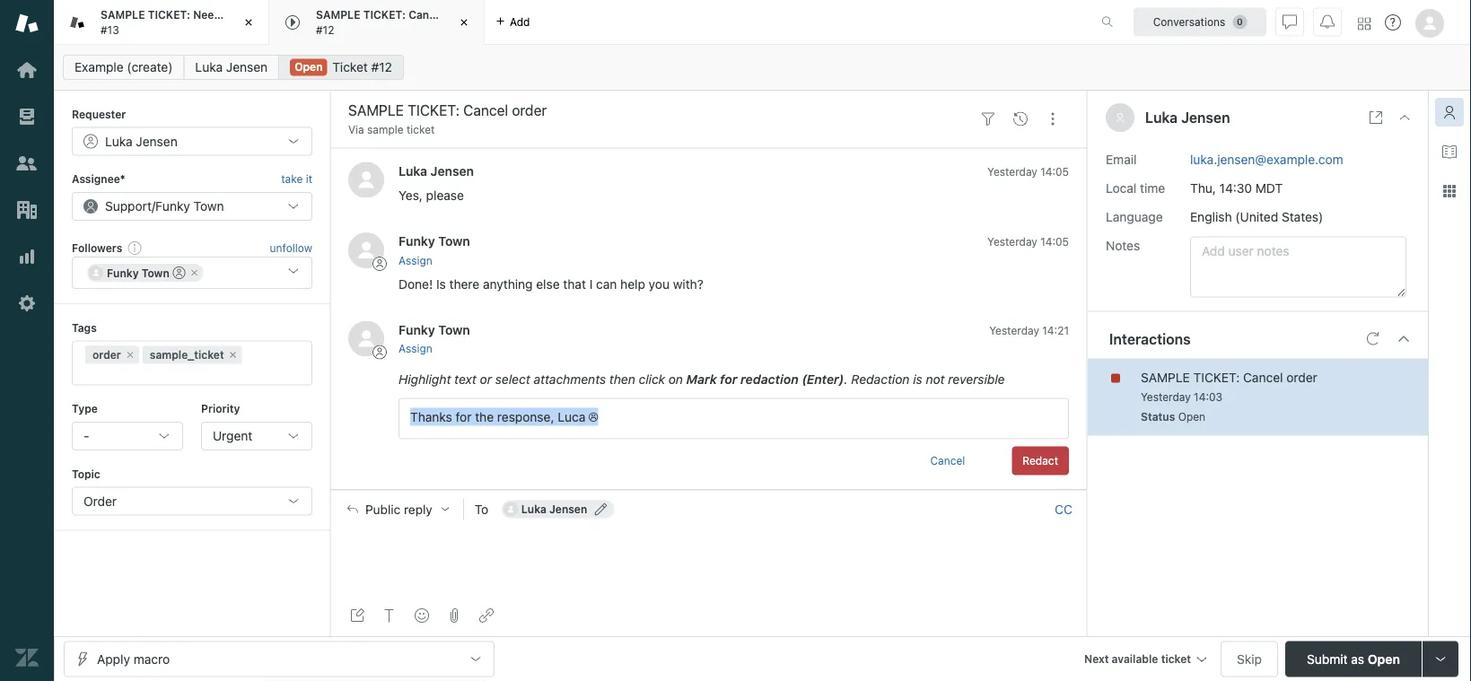 Task type: locate. For each thing, give the bounding box(es) containing it.
luka jensen link inside secondary element
[[184, 55, 279, 80]]

luka right luka.jensen@example.com "image"
[[522, 503, 547, 516]]

take it button
[[281, 170, 313, 188]]

funky town link for yesterday 14:05
[[399, 234, 470, 249]]

funky town assign for yesterday 14:21
[[399, 322, 470, 355]]

ticket
[[407, 123, 435, 136], [1162, 653, 1192, 666]]

1 vertical spatial avatar image
[[348, 233, 384, 268]]

0 vertical spatial open
[[295, 61, 323, 73]]

add button
[[485, 0, 541, 44]]

sample right 'than'
[[316, 9, 361, 21]]

2 yesterday 14:05 from the top
[[988, 236, 1070, 248]]

user image
[[1115, 112, 1126, 123], [1117, 113, 1124, 123]]

macro
[[134, 652, 170, 667]]

1 vertical spatial for
[[456, 410, 472, 424]]

support
[[105, 199, 152, 214]]

2 horizontal spatial cancel
[[1244, 370, 1284, 385]]

close image left add 'dropdown button'
[[455, 13, 473, 31]]

cc button
[[1055, 502, 1073, 518]]

0 vertical spatial assign
[[399, 254, 433, 267]]

avatar image
[[348, 162, 384, 198], [348, 233, 384, 268], [348, 321, 384, 357]]

2 horizontal spatial remove image
[[228, 350, 239, 361]]

zendesk products image
[[1359, 18, 1371, 30]]

2 avatar image from the top
[[348, 233, 384, 268]]

reply
[[404, 502, 433, 517]]

1 vertical spatial cancel
[[1244, 370, 1284, 385]]

(united
[[1236, 209, 1279, 224]]

for right mark
[[720, 372, 738, 387]]

next
[[1085, 653, 1109, 666]]

luka jensen down requester
[[105, 134, 178, 149]]

2 horizontal spatial ticket:
[[1194, 370, 1240, 385]]

displays possible ticket submission types image
[[1434, 652, 1449, 667]]

0 vertical spatial luka jensen link
[[184, 55, 279, 80]]

view more details image
[[1370, 110, 1384, 125]]

ticket for via sample ticket
[[407, 123, 435, 136]]

0 vertical spatial #12
[[316, 23, 334, 36]]

0 horizontal spatial cancel
[[409, 9, 445, 21]]

1 yesterday 14:05 from the top
[[988, 165, 1070, 178]]

luca
[[558, 410, 586, 424]]

jensen up /
[[136, 134, 178, 149]]

yesterday 14:05 text field for done! is there anything else that i can help you with?
[[988, 236, 1070, 248]]

next available ticket button
[[1077, 642, 1214, 680]]

available
[[1112, 653, 1159, 666]]

remove image right user is an agent image
[[189, 268, 200, 279]]

or
[[480, 372, 492, 387]]

ticket: for sample ticket: need less items than ordered #13
[[148, 9, 190, 21]]

funky
[[155, 199, 190, 214], [399, 234, 435, 249], [107, 267, 139, 279], [399, 322, 435, 337]]

luka jensen right luka.jensen@example.com "image"
[[522, 503, 588, 516]]

funky town assign up the is
[[399, 234, 470, 267]]

english
[[1191, 209, 1233, 224]]

assign up done! at the left top of the page
[[399, 254, 433, 267]]

1 vertical spatial funky town link
[[399, 322, 470, 337]]

format text image
[[383, 609, 397, 623]]

redaction
[[741, 372, 799, 387]]

submit as open
[[1308, 652, 1401, 667]]

done!
[[399, 276, 433, 291]]

funkytownclown1@gmail.com image
[[89, 266, 103, 280]]

open
[[295, 61, 323, 73], [1179, 411, 1206, 423], [1369, 652, 1401, 667]]

open right as
[[1369, 652, 1401, 667]]

0 horizontal spatial ticket:
[[148, 9, 190, 21]]

assignee*
[[72, 173, 125, 185]]

1 assign button from the top
[[399, 253, 433, 269]]

funky right support
[[155, 199, 190, 214]]

close image right need
[[240, 13, 258, 31]]

open inside secondary element
[[295, 61, 323, 73]]

tab containing sample ticket: need less items than ordered
[[54, 0, 348, 45]]

1 horizontal spatial open
[[1179, 411, 1206, 423]]

the
[[475, 410, 494, 424]]

sample for sample ticket: cancel order yesterday 14:03 status open
[[1141, 370, 1191, 385]]

example (create) button
[[63, 55, 184, 80]]

0 vertical spatial order
[[448, 9, 476, 21]]

luka up time
[[1146, 109, 1178, 126]]

1 vertical spatial luka jensen link
[[399, 163, 474, 178]]

1 horizontal spatial luka jensen link
[[399, 163, 474, 178]]

jensen left edit user 'icon'
[[550, 503, 588, 516]]

assign button up done! at the left top of the page
[[399, 253, 433, 269]]

0 vertical spatial yesterday 14:05
[[988, 165, 1070, 178]]

town right /
[[194, 199, 224, 214]]

apply macro
[[97, 652, 170, 667]]

with?
[[673, 276, 704, 291]]

funky town option
[[87, 264, 204, 282]]

ticket: left need
[[148, 9, 190, 21]]

yesterday 14:05 up yesterday 14:21 text field
[[988, 236, 1070, 248]]

sample for sample ticket: cancel order #12
[[316, 9, 361, 21]]

sample ticket: cancel order #12
[[316, 9, 476, 36]]

luka
[[195, 60, 223, 75], [1146, 109, 1178, 126], [105, 134, 133, 149], [399, 163, 428, 178], [522, 503, 547, 516]]

1 horizontal spatial remove image
[[189, 268, 200, 279]]

ticket: up ticket #12
[[363, 9, 406, 21]]

luka up yes,
[[399, 163, 428, 178]]

1 vertical spatial 14:05
[[1041, 236, 1070, 248]]

2 assign button from the top
[[399, 341, 433, 357]]

1 close image from the left
[[240, 13, 258, 31]]

☹️
[[589, 410, 598, 424]]

luka jensen link down sample ticket: need less items than ordered #13
[[184, 55, 279, 80]]

yesterday 14:05 down events icon
[[988, 165, 1070, 178]]

sample inside sample ticket: cancel order yesterday 14:03 status open
[[1141, 370, 1191, 385]]

luka jensen inside "requester" element
[[105, 134, 178, 149]]

yesterday 14:05 text field down events icon
[[988, 165, 1070, 178]]

yesterday 14:05 text field up yesterday 14:21 text field
[[988, 236, 1070, 248]]

thanks
[[410, 410, 452, 424]]

draft mode image
[[350, 609, 365, 623]]

sample up yesterday 14:03 text field on the right
[[1141, 370, 1191, 385]]

assign button up highlight
[[399, 341, 433, 357]]

sample up #13
[[101, 9, 145, 21]]

apps image
[[1443, 184, 1458, 198]]

funky right funkytownclown1@gmail.com "icon"
[[107, 267, 139, 279]]

notifications image
[[1321, 15, 1335, 29]]

assign button for yesterday 14:05
[[399, 253, 433, 269]]

/
[[152, 199, 155, 214]]

ticket inside dropdown button
[[1162, 653, 1192, 666]]

0 horizontal spatial close image
[[240, 13, 258, 31]]

1 yesterday 14:05 text field from the top
[[988, 165, 1070, 178]]

14:05
[[1041, 165, 1070, 178], [1041, 236, 1070, 248]]

highlight text or select attachments then click on mark for redaction (enter) . redaction is not reversible
[[399, 372, 1005, 387]]

urgent
[[213, 429, 253, 444]]

1 vertical spatial order
[[92, 349, 121, 362]]

luka jensen link up the yes, please
[[399, 163, 474, 178]]

redact button
[[1012, 447, 1070, 476]]

#12
[[316, 23, 334, 36], [371, 60, 392, 75]]

0 vertical spatial 14:05
[[1041, 165, 1070, 178]]

to
[[475, 502, 489, 517]]

2 funky town assign from the top
[[399, 322, 470, 355]]

0 vertical spatial for
[[720, 372, 738, 387]]

funky inside option
[[107, 267, 139, 279]]

ticket: inside sample ticket: need less items than ordered #13
[[148, 9, 190, 21]]

1 horizontal spatial ticket
[[1162, 653, 1192, 666]]

1 horizontal spatial sample
[[316, 9, 361, 21]]

0 horizontal spatial ticket
[[407, 123, 435, 136]]

next available ticket
[[1085, 653, 1192, 666]]

response,
[[497, 410, 555, 424]]

0 vertical spatial ticket
[[407, 123, 435, 136]]

assign for yesterday 14:05
[[399, 254, 433, 267]]

get help image
[[1386, 14, 1402, 31]]

avatar image for yesterday 14:21
[[348, 321, 384, 357]]

sample
[[101, 9, 145, 21], [316, 9, 361, 21], [1141, 370, 1191, 385]]

funky town link
[[399, 234, 470, 249], [399, 322, 470, 337]]

admin image
[[15, 292, 39, 315]]

conversationlabel log
[[330, 59, 1088, 490]]

1 horizontal spatial for
[[720, 372, 738, 387]]

assign for yesterday 14:21
[[399, 343, 433, 355]]

sample inside sample ticket: cancel order #12
[[316, 9, 361, 21]]

jensen
[[226, 60, 268, 75], [1182, 109, 1231, 126], [136, 134, 178, 149], [431, 163, 474, 178], [550, 503, 588, 516]]

1 vertical spatial open
[[1179, 411, 1206, 423]]

1 vertical spatial assign button
[[399, 341, 433, 357]]

1 vertical spatial funky town assign
[[399, 322, 470, 355]]

else
[[536, 276, 560, 291]]

ticket: inside sample ticket: cancel order yesterday 14:03 status open
[[1194, 370, 1240, 385]]

1 vertical spatial assign
[[399, 343, 433, 355]]

2 close image from the left
[[455, 13, 473, 31]]

order inside sample ticket: cancel order #12
[[448, 9, 476, 21]]

#12 inside secondary element
[[371, 60, 392, 75]]

requester element
[[72, 127, 313, 156]]

yesterday for yesterday 14:05 text box associated with yes, please
[[988, 165, 1038, 178]]

2 assign from the top
[[399, 343, 433, 355]]

1 horizontal spatial ticket:
[[363, 9, 406, 21]]

you
[[649, 276, 670, 291]]

0 vertical spatial funky town link
[[399, 234, 470, 249]]

open left ticket
[[295, 61, 323, 73]]

town inside assignee* 'element'
[[194, 199, 224, 214]]

zendesk support image
[[15, 12, 39, 35]]

Subject field
[[345, 100, 969, 121]]

#13
[[101, 23, 119, 36]]

text
[[455, 372, 477, 387]]

-
[[84, 429, 89, 444]]

ticket: for sample ticket: cancel order yesterday 14:03 status open
[[1194, 370, 1240, 385]]

1 tab from the left
[[54, 0, 348, 45]]

sample for sample ticket: need less items than ordered #13
[[101, 9, 145, 21]]

2 yesterday 14:05 text field from the top
[[988, 236, 1070, 248]]

3 avatar image from the top
[[348, 321, 384, 357]]

for
[[720, 372, 738, 387], [456, 410, 472, 424]]

#12 down ordered
[[316, 23, 334, 36]]

luka inside "requester" element
[[105, 134, 133, 149]]

1 avatar image from the top
[[348, 162, 384, 198]]

2 funky town link from the top
[[399, 322, 470, 337]]

cancel inside sample ticket: cancel order yesterday 14:03 status open
[[1244, 370, 1284, 385]]

views image
[[15, 105, 39, 128]]

take it
[[281, 173, 313, 185]]

2 horizontal spatial sample
[[1141, 370, 1191, 385]]

tab
[[54, 0, 348, 45], [269, 0, 485, 45]]

14:05 left notes
[[1041, 236, 1070, 248]]

0 horizontal spatial open
[[295, 61, 323, 73]]

local
[[1106, 181, 1137, 195]]

1 vertical spatial ticket
[[1162, 653, 1192, 666]]

there
[[450, 276, 480, 291]]

for left the
[[456, 410, 472, 424]]

0 vertical spatial funky town assign
[[399, 234, 470, 267]]

luka.jensen@example.com
[[1191, 152, 1344, 167]]

customer context image
[[1443, 105, 1458, 119]]

0 horizontal spatial for
[[456, 410, 472, 424]]

funky town assign for yesterday 14:05
[[399, 234, 470, 267]]

open down yesterday 14:03 text field on the right
[[1179, 411, 1206, 423]]

ticket right sample
[[407, 123, 435, 136]]

funky down done! at the left top of the page
[[399, 322, 435, 337]]

jensen inside conversationlabel log
[[431, 163, 474, 178]]

cancel inside sample ticket: cancel order #12
[[409, 9, 445, 21]]

zendesk image
[[15, 647, 39, 670]]

hide composer image
[[702, 483, 716, 497]]

conversations button
[[1134, 8, 1267, 36]]

ticket right available
[[1162, 653, 1192, 666]]

remove image left sample_ticket
[[125, 350, 135, 361]]

funky town link for yesterday 14:21
[[399, 322, 470, 337]]

events image
[[1014, 112, 1028, 126]]

funky town assign up highlight
[[399, 322, 470, 355]]

1 horizontal spatial #12
[[371, 60, 392, 75]]

funky town link up the is
[[399, 234, 470, 249]]

0 horizontal spatial sample
[[101, 9, 145, 21]]

14:05 down 'ticket actions' icon
[[1041, 165, 1070, 178]]

2 vertical spatial avatar image
[[348, 321, 384, 357]]

add attachment image
[[447, 609, 462, 623]]

tab up (create)
[[54, 0, 348, 45]]

0 horizontal spatial #12
[[316, 23, 334, 36]]

funky town link down the is
[[399, 322, 470, 337]]

unfollow
[[270, 242, 313, 254]]

via
[[348, 123, 364, 136]]

tab up ticket #12
[[269, 0, 485, 45]]

jensen up please
[[431, 163, 474, 178]]

jensen down sample ticket: need less items than ordered #13
[[226, 60, 268, 75]]

order for sample ticket: cancel order #12
[[448, 9, 476, 21]]

is
[[914, 372, 923, 387]]

Public reply composer text field
[[339, 529, 1079, 566]]

2 vertical spatial cancel
[[931, 455, 966, 467]]

luka jensen down sample ticket: need less items than ordered #13
[[195, 60, 268, 75]]

luka jensen link
[[184, 55, 279, 80], [399, 163, 474, 178]]

ticket:
[[148, 9, 190, 21], [363, 9, 406, 21], [1194, 370, 1240, 385]]

order inside sample ticket: cancel order yesterday 14:03 status open
[[1287, 370, 1318, 385]]

highlight
[[399, 372, 451, 387]]

sample inside sample ticket: need less items than ordered #13
[[101, 9, 145, 21]]

0 horizontal spatial luka jensen link
[[184, 55, 279, 80]]

1 horizontal spatial cancel
[[931, 455, 966, 467]]

1 vertical spatial yesterday 14:05 text field
[[988, 236, 1070, 248]]

1 funky town assign from the top
[[399, 234, 470, 267]]

skip button
[[1221, 642, 1279, 678]]

1 funky town link from the top
[[399, 234, 470, 249]]

1 14:05 from the top
[[1041, 165, 1070, 178]]

remove image
[[189, 268, 200, 279], [125, 350, 135, 361], [228, 350, 239, 361]]

remove image right sample_ticket
[[228, 350, 239, 361]]

1 horizontal spatial close image
[[455, 13, 473, 31]]

2 horizontal spatial open
[[1369, 652, 1401, 667]]

luka down sample ticket: need less items than ordered #13
[[195, 60, 223, 75]]

2 vertical spatial order
[[1287, 370, 1318, 385]]

assign up highlight
[[399, 343, 433, 355]]

0 vertical spatial assign button
[[399, 253, 433, 269]]

click
[[639, 372, 665, 387]]

tab containing sample ticket: cancel order
[[269, 0, 485, 45]]

1 horizontal spatial order
[[448, 9, 476, 21]]

0 vertical spatial cancel
[[409, 9, 445, 21]]

secondary element
[[54, 49, 1472, 85]]

close image
[[1398, 110, 1413, 125]]

town left user is an agent image
[[142, 267, 169, 279]]

yesterday 14:05
[[988, 165, 1070, 178], [988, 236, 1070, 248]]

close image
[[240, 13, 258, 31], [455, 13, 473, 31]]

0 vertical spatial yesterday 14:05 text field
[[988, 165, 1070, 178]]

Yesterday 14:05 text field
[[988, 165, 1070, 178], [988, 236, 1070, 248]]

Yesterday 14:03 text field
[[1141, 391, 1223, 404]]

0 vertical spatial avatar image
[[348, 162, 384, 198]]

ticket: inside sample ticket: cancel order #12
[[363, 9, 406, 21]]

2 tab from the left
[[269, 0, 485, 45]]

2 horizontal spatial order
[[1287, 370, 1318, 385]]

luka down requester
[[105, 134, 133, 149]]

insert emojis image
[[415, 609, 429, 623]]

luka jensen up the yes, please
[[399, 163, 474, 178]]

0 horizontal spatial remove image
[[125, 350, 135, 361]]

ticket: up 14:03
[[1194, 370, 1240, 385]]

#12 right ticket
[[371, 60, 392, 75]]

1 assign from the top
[[399, 254, 433, 267]]

1 vertical spatial #12
[[371, 60, 392, 75]]

topic
[[72, 468, 100, 480]]

need
[[193, 9, 221, 21]]

town
[[194, 199, 224, 214], [439, 234, 470, 249], [142, 267, 169, 279], [439, 322, 470, 337]]

1 vertical spatial yesterday 14:05
[[988, 236, 1070, 248]]

2 14:05 from the top
[[1041, 236, 1070, 248]]

example (create)
[[75, 60, 173, 75]]



Task type: vqa. For each thing, say whether or not it's contained in the screenshot.
'Reporting' ICON
yes



Task type: describe. For each thing, give the bounding box(es) containing it.
conversations
[[1154, 16, 1226, 28]]

redaction
[[852, 372, 910, 387]]

local time
[[1106, 181, 1166, 195]]

14:03
[[1194, 391, 1223, 404]]

14:05 for yes, please
[[1041, 165, 1070, 178]]

open inside sample ticket: cancel order yesterday 14:03 status open
[[1179, 411, 1206, 423]]

please
[[426, 188, 464, 203]]

time
[[1141, 181, 1166, 195]]

ordered
[[306, 9, 348, 21]]

luka.jensen@example.com image
[[504, 503, 518, 517]]

mark
[[687, 372, 717, 387]]

unfollow button
[[270, 240, 313, 256]]

sample ticket: need less items than ordered #13
[[101, 9, 348, 36]]

then
[[610, 372, 636, 387]]

less
[[224, 9, 245, 21]]

than
[[280, 9, 304, 21]]

button displays agent's chat status as invisible. image
[[1283, 15, 1298, 29]]

support / funky town
[[105, 199, 224, 214]]

yes,
[[399, 188, 423, 203]]

luka jensen inside secondary element
[[195, 60, 268, 75]]

ticket actions image
[[1046, 112, 1061, 126]]

jensen inside secondary element
[[226, 60, 268, 75]]

funky up done! at the left top of the page
[[399, 234, 435, 249]]

yesterday 14:05 for done! is there anything else that i can help you with?
[[988, 236, 1070, 248]]

followers element
[[72, 257, 313, 289]]

yesterday 14:05 text field for yes, please
[[988, 165, 1070, 178]]

sample ticket: cancel order yesterday 14:03 status open
[[1141, 370, 1318, 423]]

priority
[[201, 403, 240, 415]]

jensen inside "requester" element
[[136, 134, 178, 149]]

take
[[281, 173, 303, 185]]

type
[[72, 403, 98, 415]]

not
[[926, 372, 945, 387]]

it
[[306, 173, 313, 185]]

cancel for sample ticket: cancel order #12
[[409, 9, 445, 21]]

states)
[[1282, 209, 1324, 224]]

public reply
[[366, 502, 433, 517]]

(create)
[[127, 60, 173, 75]]

yesterday inside sample ticket: cancel order yesterday 14:03 status open
[[1141, 391, 1191, 404]]

edit user image
[[595, 503, 607, 516]]

ticket for next available ticket
[[1162, 653, 1192, 666]]

ticket #12
[[333, 60, 392, 75]]

status
[[1141, 411, 1176, 423]]

0 horizontal spatial order
[[92, 349, 121, 362]]

funky town
[[107, 267, 169, 279]]

14:05 for done! is there anything else that i can help you with?
[[1041, 236, 1070, 248]]

luka inside secondary element
[[195, 60, 223, 75]]

that
[[563, 276, 586, 291]]

town up there
[[439, 234, 470, 249]]

sample
[[367, 123, 404, 136]]

filter image
[[982, 112, 996, 126]]

on
[[669, 372, 683, 387]]

reporting image
[[15, 245, 39, 269]]

get started image
[[15, 58, 39, 82]]

knowledge image
[[1443, 145, 1458, 159]]

reversible
[[949, 372, 1005, 387]]

topic element
[[72, 487, 313, 516]]

add
[[510, 16, 530, 28]]

14:21
[[1043, 324, 1070, 337]]

close image for order
[[455, 13, 473, 31]]

order for sample ticket: cancel order yesterday 14:03 status open
[[1287, 370, 1318, 385]]

notes
[[1106, 238, 1141, 253]]

14:30
[[1220, 181, 1253, 195]]

organizations image
[[15, 198, 39, 222]]

skip
[[1238, 652, 1263, 667]]

.
[[845, 372, 848, 387]]

apply
[[97, 652, 130, 667]]

is
[[436, 276, 446, 291]]

ticket
[[333, 60, 368, 75]]

followers
[[72, 241, 122, 254]]

cancel button
[[920, 447, 976, 476]]

order
[[84, 494, 117, 509]]

cc
[[1055, 502, 1073, 517]]

add link (cmd k) image
[[480, 609, 494, 623]]

ticket: for sample ticket: cancel order #12
[[363, 9, 406, 21]]

info on adding followers image
[[128, 241, 142, 255]]

luka jensen link inside conversationlabel log
[[399, 163, 474, 178]]

via sample ticket
[[348, 123, 435, 136]]

- button
[[72, 422, 183, 451]]

attachments
[[534, 372, 606, 387]]

luka jensen up thu,
[[1146, 109, 1231, 126]]

i
[[590, 276, 593, 291]]

luka jensen inside conversationlabel log
[[399, 163, 474, 178]]

cancel inside cancel button
[[931, 455, 966, 467]]

yesterday for yesterday 14:21 text field
[[990, 324, 1040, 337]]

yes, please
[[399, 188, 464, 203]]

tags
[[72, 322, 97, 334]]

assignee* element
[[72, 192, 313, 221]]

#12 inside sample ticket: cancel order #12
[[316, 23, 334, 36]]

user is an agent image
[[173, 267, 186, 279]]

email
[[1106, 152, 1137, 167]]

anything
[[483, 276, 533, 291]]

avatar image for yesterday 14:05
[[348, 233, 384, 268]]

2 vertical spatial open
[[1369, 652, 1401, 667]]

submit
[[1308, 652, 1348, 667]]

interactions
[[1110, 331, 1191, 348]]

luka inside conversationlabel log
[[399, 163, 428, 178]]

jensen up thu,
[[1182, 109, 1231, 126]]

Yesterday 14:21 text field
[[990, 324, 1070, 337]]

town inside option
[[142, 267, 169, 279]]

remove image for sample_ticket
[[228, 350, 239, 361]]

urgent button
[[201, 422, 313, 451]]

remove image for order
[[125, 350, 135, 361]]

thu, 14:30 mdt
[[1191, 181, 1284, 195]]

public
[[366, 502, 401, 517]]

cancel for sample ticket: cancel order yesterday 14:03 status open
[[1244, 370, 1284, 385]]

help
[[621, 276, 646, 291]]

as
[[1352, 652, 1365, 667]]

mdt
[[1256, 181, 1284, 195]]

main element
[[0, 0, 54, 682]]

yesterday 14:21
[[990, 324, 1070, 337]]

yesterday for done! is there anything else that i can help you with? yesterday 14:05 text box
[[988, 236, 1038, 248]]

remove image inside funky town option
[[189, 268, 200, 279]]

yesterday 14:05 for yes, please
[[988, 165, 1070, 178]]

Add user notes text field
[[1191, 237, 1407, 298]]

tabs tab list
[[54, 0, 1083, 45]]

requester
[[72, 108, 126, 120]]

close image for less
[[240, 13, 258, 31]]

thanks for the response, luca ☹️
[[410, 410, 598, 424]]

done! is there anything else that i can help you with?
[[399, 276, 704, 291]]

assign button for yesterday 14:21
[[399, 341, 433, 357]]

customers image
[[15, 152, 39, 175]]

town down there
[[439, 322, 470, 337]]

example
[[75, 60, 124, 75]]

funky inside assignee* 'element'
[[155, 199, 190, 214]]

thu,
[[1191, 181, 1217, 195]]

items
[[248, 9, 277, 21]]



